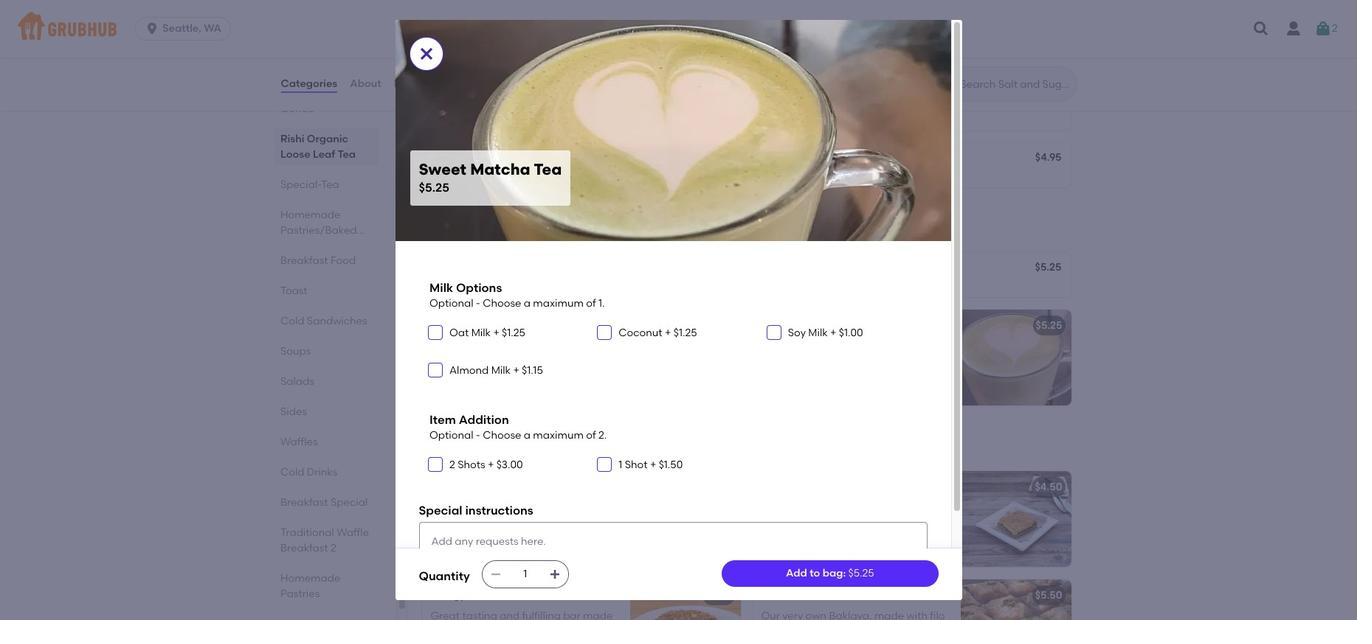 Task type: locate. For each thing, give the bounding box(es) containing it.
oat
[[450, 327, 469, 339]]

1 vertical spatial cold
[[280, 466, 304, 479]]

0 vertical spatial of
[[586, 298, 596, 310]]

2 cold from the top
[[280, 466, 304, 479]]

choose inside milk options optional - choose a maximum of 1.
[[483, 298, 521, 310]]

special-tea
[[280, 179, 339, 191], [419, 218, 511, 237]]

0 vertical spatial choose
[[483, 298, 521, 310]]

0 vertical spatial cold
[[280, 315, 304, 328]]

1 horizontal spatial pastries/baked
[[513, 437, 635, 456]]

1 horizontal spatial goods
[[639, 437, 689, 456]]

homemade down add
[[761, 590, 821, 602]]

0 horizontal spatial $1.25
[[502, 327, 526, 339]]

homemade baklava image
[[961, 580, 1071, 621]]

+ for almond milk + $1.15
[[513, 365, 519, 377]]

0 horizontal spatial a
[[460, 532, 468, 545]]

2 inside button
[[1332, 22, 1338, 35]]

instructions
[[465, 504, 533, 518]]

- inside milk options optional - choose a maximum of 1.
[[476, 298, 480, 310]]

special-
[[280, 179, 321, 191], [419, 218, 483, 237]]

+ for 2 shots + $3.00
[[488, 459, 494, 472]]

sweet matcha tea image
[[961, 310, 1071, 406]]

and down cookie.
[[908, 517, 928, 530]]

1 vertical spatial special-tea
[[419, 218, 511, 237]]

2 svg image from the top
[[431, 460, 440, 469]]

matcha left $1.00
[[795, 320, 834, 332]]

matcha inside 'sweet matcha tea $5.25'
[[470, 161, 530, 179]]

nutella
[[543, 502, 579, 515]]

cold drinks
[[280, 466, 337, 479]]

fog
[[471, 320, 490, 332]]

+ left $1.15 on the bottom left of the page
[[513, 365, 519, 377]]

Input item quantity number field
[[509, 562, 542, 588]]

soups
[[280, 345, 311, 358]]

0 vertical spatial 2
[[1332, 22, 1338, 35]]

a
[[761, 517, 769, 530], [460, 532, 468, 545]]

svg image down earl
[[431, 366, 440, 375]]

2 maximum from the top
[[533, 430, 584, 442]]

1 choose from the top
[[483, 298, 521, 310]]

1 horizontal spatial a
[[761, 517, 769, 530]]

1 vertical spatial a
[[460, 532, 468, 545]]

homemade up shots
[[419, 437, 509, 456]]

sweet
[[470, 532, 500, 545]]

1 vertical spatial a
[[524, 430, 531, 442]]

search icon image
[[937, 75, 955, 93]]

milk left options
[[430, 281, 453, 295]]

$1.25 up steamed
[[502, 327, 526, 339]]

1 vertical spatial sweet
[[761, 320, 792, 332]]

1 horizontal spatial special-tea
[[419, 218, 511, 237]]

optional inside milk options optional - choose a maximum of 1.
[[430, 298, 474, 310]]

0 vertical spatial goods
[[280, 240, 313, 252]]

2 button
[[1315, 16, 1338, 42]]

tea inside the rishi organic loose leaf tea
[[337, 148, 356, 161]]

pastries/baked up food
[[280, 224, 357, 237]]

milk inside milk options optional - choose a maximum of 1.
[[430, 281, 453, 295]]

1 vertical spatial choose
[[483, 430, 521, 442]]

homemade up food
[[280, 209, 340, 221]]

1 svg image from the top
[[431, 366, 440, 375]]

sweet matcha tea
[[761, 320, 855, 332]]

$1.25 up syrup
[[674, 327, 697, 339]]

0 vertical spatial sweet
[[419, 161, 467, 179]]

1 horizontal spatial sweet
[[761, 320, 792, 332]]

0 vertical spatial a
[[524, 298, 531, 310]]

choose inside item addition optional - choose a maximum of 2.
[[483, 430, 521, 442]]

maximum up 'earl grey, steamed half and half and vanilla syrup'
[[533, 298, 584, 310]]

homemade up "pastries"
[[280, 573, 340, 585]]

0 vertical spatial matcha
[[470, 161, 530, 179]]

1 vertical spatial matcha
[[795, 320, 834, 332]]

breakfast down traditional
[[280, 543, 328, 555]]

about button
[[349, 58, 382, 111]]

1 of from the top
[[586, 298, 596, 310]]

shot
[[625, 459, 648, 472]]

1 vertical spatial goods
[[639, 437, 689, 456]]

2.
[[599, 430, 607, 442]]

optional up the london
[[430, 298, 474, 310]]

0 vertical spatial special-tea
[[280, 179, 339, 191]]

bar
[[468, 590, 486, 602]]

2 for 2 shots + $3.00
[[450, 459, 455, 472]]

coconut + $1.25
[[619, 327, 697, 339]]

energy bar
[[431, 590, 486, 602]]

$5.25 inside 'sweet matcha tea $5.25'
[[419, 181, 449, 195]]

special- down 'sweet matcha tea $5.25'
[[419, 218, 483, 237]]

breakfast up "toast"
[[280, 255, 328, 267]]

1 horizontal spatial $1.25
[[674, 327, 697, 339]]

delight!
[[431, 547, 468, 560]]

milk up grey,
[[471, 327, 491, 339]]

soy milk + $1.00
[[788, 327, 863, 339]]

1 horizontal spatial matcha
[[795, 320, 834, 332]]

of inside milk options optional - choose a maximum of 1.
[[586, 298, 596, 310]]

of
[[586, 298, 596, 310], [586, 430, 596, 442]]

seattle,
[[162, 22, 201, 35]]

svg image inside the 2 button
[[1315, 20, 1332, 38]]

sweet inside 'sweet matcha tea $5.25'
[[419, 161, 467, 179]]

- inside item addition optional - choose a maximum of 2.
[[476, 430, 480, 442]]

0 vertical spatial -
[[476, 298, 480, 310]]

0 horizontal spatial half
[[526, 341, 545, 353]]

$3.00
[[497, 459, 523, 472]]

cheesecake
[[431, 517, 491, 530]]

0 vertical spatial a
[[761, 517, 769, 530]]

Search Salt and Sugar Cafe and Bakery search field
[[959, 78, 1072, 92]]

2 optional from the top
[[430, 430, 474, 442]]

tropical crimson iced tea
[[761, 152, 893, 165]]

reviews
[[394, 77, 435, 90]]

maximum
[[533, 298, 584, 310], [533, 430, 584, 442]]

0 horizontal spatial sweet
[[419, 161, 467, 179]]

0 horizontal spatial matcha
[[470, 161, 530, 179]]

1
[[619, 459, 623, 472]]

1 vertical spatial special-
[[419, 218, 483, 237]]

- down addition
[[476, 430, 480, 442]]

1 vertical spatial 2
[[450, 459, 455, 472]]

+ left $1.00
[[830, 327, 837, 339]]

1 vertical spatial maximum
[[533, 430, 584, 442]]

1 - from the top
[[476, 298, 480, 310]]

milk right soy
[[808, 327, 828, 339]]

a inside item addition optional - choose a maximum of 2.
[[524, 430, 531, 442]]

goods for homemade pastries/baked goods breakfast food
[[280, 240, 313, 252]]

traditional
[[280, 527, 334, 540]]

goods up $1.50 in the bottom of the page
[[639, 437, 689, 456]]

choose
[[483, 298, 521, 310], [483, 430, 521, 442]]

0 horizontal spatial pastries/baked
[[280, 224, 357, 237]]

half left vanilla
[[570, 341, 589, 353]]

of left "1."
[[586, 298, 596, 310]]

oat milk + $1.25
[[450, 327, 526, 339]]

0 vertical spatial breakfast
[[280, 255, 328, 267]]

1 maximum from the top
[[533, 298, 584, 310]]

0 vertical spatial maximum
[[533, 298, 584, 310]]

2 inside the traditional waffle breakfast 2
[[330, 543, 336, 555]]

$1.25
[[502, 327, 526, 339], [674, 327, 697, 339]]

maximum for addition
[[533, 430, 584, 442]]

- for options
[[476, 298, 480, 310]]

cold left drinks
[[280, 466, 304, 479]]

wonderful
[[771, 517, 821, 530]]

green tea
[[761, 44, 813, 57]]

special-tea down 'sweet matcha tea $5.25'
[[419, 218, 511, 237]]

of inside item addition optional - choose a maximum of 2.
[[586, 430, 596, 442]]

half up $1.15 on the bottom left of the page
[[526, 341, 545, 353]]

green
[[761, 44, 792, 57]]

herbal
[[431, 152, 465, 165]]

$5.50
[[1035, 590, 1063, 602]]

and
[[548, 341, 567, 353], [591, 341, 611, 353], [473, 502, 493, 515], [908, 517, 928, 530], [502, 532, 522, 545]]

grey,
[[452, 341, 477, 353]]

breakfast inside homemade pastries/baked goods breakfast food
[[280, 255, 328, 267]]

milk down steamed
[[491, 365, 511, 377]]

loose
[[280, 148, 310, 161]]

sides
[[280, 406, 307, 419]]

breakfast up traditional
[[280, 497, 328, 509]]

that
[[851, 517, 872, 530]]

sweet.
[[800, 532, 832, 545]]

a down cheesecake
[[460, 532, 468, 545]]

+ up steamed
[[493, 327, 500, 339]]

with
[[494, 517, 515, 530]]

salads
[[280, 376, 314, 388]]

options
[[456, 281, 502, 295]]

1 vertical spatial -
[[476, 430, 480, 442]]

maximum inside item addition optional - choose a maximum of 2.
[[533, 430, 584, 442]]

an
[[517, 517, 530, 530]]

0 vertical spatial optional
[[430, 298, 474, 310]]

+ right shot
[[650, 459, 656, 472]]

0 vertical spatial svg image
[[431, 366, 440, 375]]

optional
[[430, 298, 474, 310], [430, 430, 474, 442]]

of left 2.
[[586, 430, 596, 442]]

homemade inside homemade pastries/baked goods breakfast food
[[280, 209, 340, 221]]

goods up "toast"
[[280, 240, 313, 252]]

energy
[[431, 590, 466, 602]]

date maamoul image
[[961, 472, 1071, 568]]

1 vertical spatial of
[[586, 430, 596, 442]]

2 half from the left
[[570, 341, 589, 353]]

2 horizontal spatial 2
[[1332, 22, 1338, 35]]

+ left $3.00
[[488, 459, 494, 472]]

2 vertical spatial 2
[[330, 543, 336, 555]]

lebanese
[[761, 502, 810, 515]]

tropical
[[761, 152, 803, 165]]

iced
[[850, 152, 873, 165]]

pastries/baked
[[280, 224, 357, 237], [513, 437, 635, 456]]

main navigation navigation
[[0, 0, 1357, 58]]

black tea image
[[630, 34, 741, 130]]

2 vertical spatial breakfast
[[280, 543, 328, 555]]

1 breakfast from the top
[[280, 255, 328, 267]]

+ for oat milk + $1.25
[[493, 327, 500, 339]]

steamed
[[479, 341, 524, 353]]

1 horizontal spatial half
[[570, 341, 589, 353]]

special-tea down leaf
[[280, 179, 339, 191]]

goods inside homemade pastries/baked goods breakfast food
[[280, 240, 313, 252]]

svg image left shots
[[431, 460, 440, 469]]

1 optional from the top
[[430, 298, 474, 310]]

lebanese style date stuffed cookie. a wonderful treat that is light and not too sweet.
[[761, 502, 937, 545]]

optional down item
[[430, 430, 474, 442]]

special up waffle
[[330, 497, 367, 509]]

quantity
[[419, 570, 470, 584]]

goods
[[280, 240, 313, 252], [639, 437, 689, 456]]

1 horizontal spatial 2
[[450, 459, 455, 472]]

1 horizontal spatial special
[[419, 504, 463, 518]]

svg image
[[1253, 20, 1270, 38], [1315, 20, 1332, 38], [145, 21, 160, 36], [417, 45, 435, 63], [431, 328, 440, 337], [600, 328, 609, 337], [770, 328, 778, 337], [600, 460, 609, 469], [490, 569, 502, 581], [549, 569, 561, 581]]

0 vertical spatial pastries/baked
[[280, 224, 357, 237]]

0 horizontal spatial goods
[[280, 240, 313, 252]]

0 horizontal spatial 2
[[330, 543, 336, 555]]

optional inside item addition optional - choose a maximum of 2.
[[430, 430, 474, 442]]

2 shots + $3.00
[[450, 459, 523, 472]]

2 of from the top
[[586, 430, 596, 442]]

1 vertical spatial pastries/baked
[[513, 437, 635, 456]]

1 $1.25 from the left
[[502, 327, 526, 339]]

- for addition
[[476, 430, 480, 442]]

+ for soy milk + $1.00
[[830, 327, 837, 339]]

drinks
[[307, 466, 337, 479]]

1 half from the left
[[526, 341, 545, 353]]

homemade for homemade pastries/baked goods breakfast food
[[280, 209, 340, 221]]

special up base.
[[419, 504, 463, 518]]

special
[[330, 497, 367, 509], [419, 504, 463, 518]]

1 vertical spatial optional
[[430, 430, 474, 442]]

1 cold from the top
[[280, 315, 304, 328]]

nutella oreo cheesecake image
[[630, 472, 741, 568]]

matcha for sweet matcha tea
[[795, 320, 834, 332]]

svg image
[[431, 366, 440, 375], [431, 460, 440, 469]]

2 choose from the top
[[483, 430, 521, 442]]

matcha right herbal
[[470, 161, 530, 179]]

a inside creamy and delicious nutella cheesecake with an oreo cookie base. a sweet and chocolate delight!
[[460, 532, 468, 545]]

2 a from the top
[[524, 430, 531, 442]]

add
[[786, 568, 807, 580]]

pastries/baked up 1
[[513, 437, 635, 456]]

1 horizontal spatial special-
[[419, 218, 483, 237]]

special- down loose on the left top of page
[[280, 179, 321, 191]]

sweet
[[419, 161, 467, 179], [761, 320, 792, 332]]

cold down "toast"
[[280, 315, 304, 328]]

a inside milk options optional - choose a maximum of 1.
[[524, 298, 531, 310]]

0 vertical spatial special-
[[280, 179, 321, 191]]

svg image for almond milk + $1.15
[[431, 366, 440, 375]]

maximum left 2.
[[533, 430, 584, 442]]

a up not
[[761, 517, 769, 530]]

crimson
[[805, 152, 848, 165]]

cold
[[280, 315, 304, 328], [280, 466, 304, 479]]

maximum inside milk options optional - choose a maximum of 1.
[[533, 298, 584, 310]]

1 vertical spatial breakfast
[[280, 497, 328, 509]]

3 breakfast from the top
[[280, 543, 328, 555]]

matcha for sweet matcha tea $5.25
[[470, 161, 530, 179]]

choose down options
[[483, 298, 521, 310]]

a
[[524, 298, 531, 310], [524, 430, 531, 442]]

choose down addition
[[483, 430, 521, 442]]

and up cheesecake
[[473, 502, 493, 515]]

- down options
[[476, 298, 480, 310]]

$5.25
[[419, 181, 449, 195], [1035, 261, 1062, 274], [1036, 320, 1063, 332], [849, 568, 874, 580]]

1 vertical spatial svg image
[[431, 460, 440, 469]]

1 a from the top
[[524, 298, 531, 310]]

2 for 2
[[1332, 22, 1338, 35]]

2 - from the top
[[476, 430, 480, 442]]



Task type: vqa. For each thing, say whether or not it's contained in the screenshot.
$1.00
yes



Task type: describe. For each thing, give the bounding box(es) containing it.
0 horizontal spatial special
[[330, 497, 367, 509]]

almond milk + $1.15
[[450, 365, 543, 377]]

reviews button
[[393, 58, 436, 111]]

treat
[[824, 517, 848, 530]]

earl grey, steamed half and half and vanilla syrup
[[431, 341, 676, 353]]

milk for oat milk + $1.25
[[471, 327, 491, 339]]

$4.75
[[706, 590, 732, 602]]

london fog tea
[[431, 320, 511, 332]]

homemade for homemade baklava
[[761, 590, 821, 602]]

2 $1.25 from the left
[[674, 327, 697, 339]]

coffee
[[280, 103, 314, 115]]

homemade baklava
[[761, 590, 865, 602]]

not
[[761, 532, 778, 545]]

sweet matcha tea $5.25
[[419, 161, 562, 195]]

toast
[[280, 285, 307, 297]]

pastries/baked for homemade pastries/baked goods
[[513, 437, 635, 456]]

date
[[838, 502, 862, 515]]

milk for soy milk + $1.00
[[808, 327, 828, 339]]

sandwiches
[[307, 315, 367, 328]]

breakfast special
[[280, 497, 367, 509]]

herbal tea
[[431, 152, 486, 165]]

+ for 1 shot + $1.50
[[650, 459, 656, 472]]

sweet for sweet matcha tea $5.25
[[419, 161, 467, 179]]

0 horizontal spatial special-tea
[[280, 179, 339, 191]]

$1.50
[[659, 459, 683, 472]]

milk for almond milk + $1.15
[[491, 365, 511, 377]]

creamy and delicious nutella cheesecake with an oreo cookie base. a sweet and chocolate delight!
[[431, 502, 593, 560]]

is
[[874, 517, 882, 530]]

black
[[431, 44, 459, 57]]

choose for options
[[483, 298, 521, 310]]

pastries
[[280, 588, 319, 601]]

cookie
[[560, 517, 593, 530]]

+ up syrup
[[665, 327, 671, 339]]

special instructions
[[419, 504, 533, 518]]

a inside lebanese style date stuffed cookie. a wonderful treat that is light and not too sweet.
[[761, 517, 769, 530]]

about
[[350, 77, 381, 90]]

base.
[[431, 532, 458, 545]]

pastries/baked for homemade pastries/baked goods breakfast food
[[280, 224, 357, 237]]

stuffed
[[864, 502, 899, 515]]

1 shot + $1.50
[[619, 459, 683, 472]]

homemade pastries
[[280, 573, 340, 601]]

categories button
[[280, 58, 338, 111]]

and inside lebanese style date stuffed cookie. a wonderful treat that is light and not too sweet.
[[908, 517, 928, 530]]

and right steamed
[[548, 341, 567, 353]]

$5.25 button
[[753, 253, 1071, 298]]

cold for cold drinks
[[280, 466, 304, 479]]

add to bag: $5.25
[[786, 568, 874, 580]]

homemade pastries/baked goods breakfast food
[[280, 209, 357, 267]]

optional for milk
[[430, 298, 474, 310]]

$5.25 inside button
[[1035, 261, 1062, 274]]

coconut
[[619, 327, 663, 339]]

almond
[[450, 365, 489, 377]]

too
[[780, 532, 797, 545]]

of for addition
[[586, 430, 596, 442]]

0 horizontal spatial special-
[[280, 179, 321, 191]]

black tea
[[431, 44, 480, 57]]

creamy and delicious nutella cheesecake with an oreo cookie base. a sweet and chocolate delight! button
[[422, 472, 741, 568]]

breakfast inside the traditional waffle breakfast 2
[[280, 543, 328, 555]]

maximum for options
[[533, 298, 584, 310]]

delicious
[[496, 502, 540, 515]]

svg image for 2 shots + $3.00
[[431, 460, 440, 469]]

waffles
[[280, 436, 317, 449]]

Special instructions text field
[[419, 523, 927, 578]]

london
[[431, 320, 469, 332]]

svg image inside seattle, wa button
[[145, 21, 160, 36]]

homemade for homemade pastries/baked goods
[[419, 437, 509, 456]]

style
[[813, 502, 836, 515]]

vanilla
[[614, 341, 646, 353]]

choose for addition
[[483, 430, 521, 442]]

$1.15
[[522, 365, 543, 377]]

earl
[[431, 341, 450, 353]]

shots
[[458, 459, 485, 472]]

addition
[[459, 413, 509, 427]]

oreo
[[533, 517, 558, 530]]

cookie.
[[901, 502, 937, 515]]

rishi
[[280, 133, 304, 145]]

$1.00
[[839, 327, 863, 339]]

tea inside 'sweet matcha tea $5.25'
[[534, 161, 562, 179]]

bag:
[[823, 568, 846, 580]]

cold for cold sandwiches
[[280, 315, 304, 328]]

sweet for sweet matcha tea
[[761, 320, 792, 332]]

1.
[[599, 298, 605, 310]]

of for options
[[586, 298, 596, 310]]

and down the "with"
[[502, 532, 522, 545]]

item
[[430, 413, 456, 427]]

homemade for homemade pastries
[[280, 573, 340, 585]]

a for addition
[[524, 430, 531, 442]]

chocolate
[[525, 532, 575, 545]]

and left vanilla
[[591, 341, 611, 353]]

baklava
[[824, 590, 865, 602]]

cold sandwiches
[[280, 315, 367, 328]]

leaf
[[313, 148, 335, 161]]

optional for item
[[430, 430, 474, 442]]

soy
[[788, 327, 806, 339]]

wa
[[204, 22, 221, 35]]

goods for homemade pastries/baked goods
[[639, 437, 689, 456]]

waffle
[[336, 527, 369, 540]]

homemade pastries/baked goods
[[419, 437, 689, 456]]

food
[[330, 255, 356, 267]]

a for options
[[524, 298, 531, 310]]

energy bar image
[[630, 580, 741, 621]]

traditional waffle breakfast 2
[[280, 527, 369, 555]]

syrup
[[649, 341, 676, 353]]

2 breakfast from the top
[[280, 497, 328, 509]]



